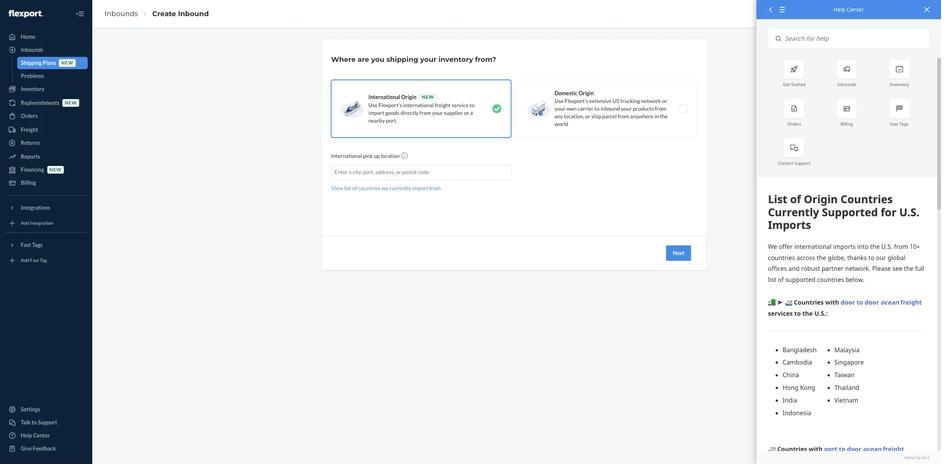 Task type: locate. For each thing, give the bounding box(es) containing it.
your
[[420, 55, 437, 64], [555, 105, 566, 112], [621, 105, 632, 112], [432, 110, 443, 116]]

add
[[21, 221, 29, 226], [21, 258, 29, 264]]

inbound
[[601, 105, 620, 112]]

0 vertical spatial inbounds
[[105, 9, 138, 18]]

center up search search box
[[847, 6, 864, 13]]

0 vertical spatial help
[[834, 6, 846, 13]]

import
[[369, 110, 385, 116], [412, 185, 428, 192]]

started
[[792, 82, 806, 88]]

1 vertical spatial international
[[331, 153, 362, 159]]

us
[[613, 98, 620, 104]]

1 add from the top
[[21, 221, 29, 226]]

from down international
[[420, 110, 431, 116]]

0 horizontal spatial help center
[[21, 433, 50, 439]]

your inside use flexport's international freight service to import goods directly from your supplier or a nearby port.
[[432, 110, 443, 116]]

contact support
[[779, 160, 811, 166]]

carrier
[[578, 105, 594, 112]]

or right network
[[663, 98, 668, 104]]

we
[[382, 185, 389, 192]]

to up ship
[[595, 105, 600, 112]]

use up nearby
[[369, 102, 378, 109]]

from right currently on the left of page
[[429, 185, 441, 192]]

0 horizontal spatial tags
[[32, 242, 43, 249]]

use down domestic
[[555, 98, 564, 104]]

supplier
[[444, 110, 463, 116]]

1 horizontal spatial origin
[[579, 90, 594, 97]]

or
[[663, 98, 668, 104], [464, 110, 469, 116], [586, 113, 591, 120], [396, 169, 401, 175]]

international up enter
[[331, 153, 362, 159]]

0 vertical spatial international
[[369, 94, 400, 100]]

from?
[[475, 55, 497, 64]]

elevio by dixa
[[905, 456, 930, 461]]

1 vertical spatial import
[[412, 185, 428, 192]]

0 vertical spatial import
[[369, 110, 385, 116]]

1 horizontal spatial international
[[369, 94, 400, 100]]

orders inside 'orders' link
[[21, 113, 38, 119]]

give
[[21, 446, 32, 453]]

1 horizontal spatial a
[[471, 110, 473, 116]]

fast tags button
[[5, 239, 88, 252]]

help center up search search box
[[834, 6, 864, 13]]

2 vertical spatial inbounds
[[838, 82, 857, 88]]

countries
[[358, 185, 381, 192]]

fast inside 'dropdown button'
[[21, 242, 31, 249]]

domestic
[[555, 90, 578, 97]]

pick
[[363, 153, 373, 159]]

in
[[655, 113, 659, 120]]

2 vertical spatial fast
[[30, 258, 39, 264]]

import inside use flexport's international freight service to import goods directly from your supplier or a nearby port.
[[369, 110, 385, 116]]

1 vertical spatial fast
[[21, 242, 31, 249]]

check circle image
[[493, 104, 502, 114]]

ship
[[592, 113, 601, 120]]

domestic origin use flexport's extensive us trucking network or your own carrier to inbound your products from any location, or ship parcel from anywhere in the world
[[555, 90, 668, 127]]

elevio by dixa link
[[769, 456, 930, 461]]

use flexport's international freight service to import goods directly from your supplier or a nearby port.
[[369, 102, 475, 124]]

new down 'reports' link
[[49, 167, 62, 173]]

get started
[[784, 82, 806, 88]]

1 horizontal spatial tags
[[900, 121, 909, 127]]

trucking
[[621, 98, 640, 104]]

import up nearby
[[369, 110, 385, 116]]

your down 'trucking'
[[621, 105, 632, 112]]

add fast tag
[[21, 258, 47, 264]]

use inside domestic origin use flexport's extensive us trucking network or your own carrier to inbound your products from any location, or ship parcel from anywhere in the world
[[555, 98, 564, 104]]

add left tag
[[21, 258, 29, 264]]

1 vertical spatial billing
[[21, 180, 36, 186]]

enter
[[335, 169, 348, 175]]

add left integration
[[21, 221, 29, 226]]

0 horizontal spatial help
[[21, 433, 32, 439]]

billing
[[841, 121, 854, 127], [21, 180, 36, 186]]

1 horizontal spatial center
[[847, 6, 864, 13]]

1 horizontal spatial orders
[[788, 121, 802, 127]]

port.
[[386, 117, 397, 124]]

0 vertical spatial billing
[[841, 121, 854, 127]]

1 vertical spatial help
[[21, 433, 32, 439]]

import down the code
[[412, 185, 428, 192]]

origin up the flexport's
[[579, 90, 594, 97]]

new for international origin
[[422, 94, 434, 100]]

0 vertical spatial inbounds link
[[105, 9, 138, 18]]

fast tags
[[891, 121, 909, 127], [21, 242, 43, 249]]

1 vertical spatial help center
[[21, 433, 50, 439]]

by
[[917, 456, 921, 461]]

from up the
[[655, 105, 667, 112]]

0 horizontal spatial orders
[[21, 113, 38, 119]]

code
[[418, 169, 429, 175]]

from
[[655, 105, 667, 112], [420, 110, 431, 116], [618, 113, 630, 120], [429, 185, 441, 192]]

1 vertical spatial tags
[[32, 242, 43, 249]]

help
[[834, 6, 846, 13], [21, 433, 32, 439]]

origin up international
[[401, 94, 417, 100]]

network
[[642, 98, 661, 104]]

0 vertical spatial center
[[847, 6, 864, 13]]

0 vertical spatial a
[[471, 110, 473, 116]]

help up search search box
[[834, 6, 846, 13]]

0 horizontal spatial use
[[369, 102, 378, 109]]

freight
[[435, 102, 451, 109]]

new right the plans
[[61, 60, 73, 66]]

goods
[[386, 110, 400, 116]]

0 horizontal spatial a
[[349, 169, 352, 175]]

new for replenishments
[[65, 100, 77, 106]]

1 horizontal spatial billing
[[841, 121, 854, 127]]

support right contact
[[795, 160, 811, 166]]

financing
[[21, 167, 44, 173]]

use
[[555, 98, 564, 104], [369, 102, 378, 109]]

1 horizontal spatial fast tags
[[891, 121, 909, 127]]

of
[[353, 185, 357, 192]]

breadcrumbs navigation
[[99, 3, 215, 25]]

0 vertical spatial orders
[[21, 113, 38, 119]]

import inside button
[[412, 185, 428, 192]]

1 vertical spatial a
[[349, 169, 352, 175]]

to right the talk
[[32, 420, 37, 426]]

your down freight
[[432, 110, 443, 116]]

1 vertical spatial inbounds link
[[5, 44, 88, 56]]

0 horizontal spatial billing
[[21, 180, 36, 186]]

1 horizontal spatial inbounds
[[105, 9, 138, 18]]

new up international
[[422, 94, 434, 100]]

support
[[795, 160, 811, 166], [38, 420, 57, 426]]

from right parcel
[[618, 113, 630, 120]]

international up flexport's at the left
[[369, 94, 400, 100]]

location,
[[564, 113, 585, 120]]

a left city, on the top left of the page
[[349, 169, 352, 175]]

new for shipping plans
[[61, 60, 73, 66]]

0 horizontal spatial to
[[32, 420, 37, 426]]

0 vertical spatial add
[[21, 221, 29, 226]]

a right supplier
[[471, 110, 473, 116]]

1 vertical spatial add
[[21, 258, 29, 264]]

1 horizontal spatial use
[[555, 98, 564, 104]]

products
[[633, 105, 654, 112]]

returns
[[21, 140, 40, 146]]

1 horizontal spatial import
[[412, 185, 428, 192]]

you
[[371, 55, 385, 64]]

0 horizontal spatial center
[[33, 433, 50, 439]]

help center link
[[5, 430, 88, 443]]

any
[[555, 113, 563, 120]]

1 vertical spatial fast tags
[[21, 242, 43, 249]]

1 vertical spatial center
[[33, 433, 50, 439]]

0 horizontal spatial origin
[[401, 94, 417, 100]]

help up give
[[21, 433, 32, 439]]

0 horizontal spatial inbounds
[[21, 47, 43, 53]]

2 add from the top
[[21, 258, 29, 264]]

fast
[[891, 121, 899, 127], [21, 242, 31, 249], [30, 258, 39, 264]]

inventory link
[[5, 83, 88, 95]]

orders
[[21, 113, 38, 119], [788, 121, 802, 127]]

0 horizontal spatial support
[[38, 420, 57, 426]]

2 horizontal spatial to
[[595, 105, 600, 112]]

inventory
[[439, 55, 473, 64]]

help center up give feedback
[[21, 433, 50, 439]]

to right service
[[470, 102, 475, 109]]

support down settings link
[[38, 420, 57, 426]]

new
[[61, 60, 73, 66], [422, 94, 434, 100], [65, 100, 77, 106], [49, 167, 62, 173]]

dixa
[[922, 456, 930, 461]]

add for add integration
[[21, 221, 29, 226]]

or down service
[[464, 110, 469, 116]]

1 vertical spatial orders
[[788, 121, 802, 127]]

create
[[152, 9, 176, 18]]

origin for domestic
[[579, 90, 594, 97]]

1 vertical spatial support
[[38, 420, 57, 426]]

0 horizontal spatial import
[[369, 110, 385, 116]]

origin inside domestic origin use flexport's extensive us trucking network or your own carrier to inbound your products from any location, or ship parcel from anywhere in the world
[[579, 90, 594, 97]]

inbounds
[[105, 9, 138, 18], [21, 47, 43, 53], [838, 82, 857, 88]]

2 horizontal spatial inbounds
[[838, 82, 857, 88]]

or inside use flexport's international freight service to import goods directly from your supplier or a nearby port.
[[464, 110, 469, 116]]

1 horizontal spatial help center
[[834, 6, 864, 13]]

plans
[[43, 60, 56, 66]]

0 horizontal spatial fast tags
[[21, 242, 43, 249]]

1 horizontal spatial to
[[470, 102, 475, 109]]

center down 'talk to support'
[[33, 433, 50, 439]]

to
[[470, 102, 475, 109], [595, 105, 600, 112], [32, 420, 37, 426]]

0 horizontal spatial inbounds link
[[5, 44, 88, 56]]

talk to support button
[[5, 417, 88, 429]]

0 horizontal spatial international
[[331, 153, 362, 159]]

0 vertical spatial support
[[795, 160, 811, 166]]

international
[[369, 94, 400, 100], [331, 153, 362, 159]]

use inside use flexport's international freight service to import goods directly from your supplier or a nearby port.
[[369, 102, 378, 109]]

the
[[660, 113, 668, 120]]

next button
[[667, 246, 692, 261]]

shipping
[[387, 55, 419, 64]]

1 horizontal spatial support
[[795, 160, 811, 166]]

inventory
[[890, 82, 910, 88], [21, 86, 44, 92]]

add for add fast tag
[[21, 258, 29, 264]]

new up 'orders' link
[[65, 100, 77, 106]]



Task type: vqa. For each thing, say whether or not it's contained in the screenshot.
the API Tokens TAB
no



Task type: describe. For each thing, give the bounding box(es) containing it.
are
[[358, 55, 369, 64]]

nearby
[[369, 117, 385, 124]]

address,
[[376, 169, 395, 175]]

replenishments
[[21, 100, 59, 106]]

shipping plans
[[21, 60, 56, 66]]

returns link
[[5, 137, 88, 149]]

home link
[[5, 31, 88, 43]]

contact
[[779, 160, 794, 166]]

billing link
[[5, 177, 88, 189]]

flexport logo image
[[8, 10, 43, 18]]

a inside use flexport's international freight service to import goods directly from your supplier or a nearby port.
[[471, 110, 473, 116]]

or left the postal
[[396, 169, 401, 175]]

1 horizontal spatial inbounds link
[[105, 9, 138, 18]]

integrations
[[21, 205, 50, 211]]

to inside talk to support button
[[32, 420, 37, 426]]

next
[[673, 250, 685, 257]]

parcel
[[602, 113, 617, 120]]

reports
[[21, 154, 40, 160]]

from inside view list of countries we currently import from button
[[429, 185, 441, 192]]

integration
[[30, 221, 53, 226]]

new for financing
[[49, 167, 62, 173]]

0 vertical spatial fast tags
[[891, 121, 909, 127]]

problems link
[[17, 70, 88, 82]]

home
[[21, 33, 35, 40]]

international for international pick up location
[[331, 153, 362, 159]]

flexport's
[[379, 102, 402, 109]]

list
[[344, 185, 351, 192]]

international for international origin
[[369, 94, 400, 100]]

view
[[331, 185, 343, 192]]

settings
[[21, 407, 40, 413]]

location
[[381, 153, 400, 159]]

view list of countries we currently import from
[[331, 185, 441, 192]]

1 horizontal spatial inventory
[[890, 82, 910, 88]]

orders link
[[5, 110, 88, 122]]

tag
[[40, 258, 47, 264]]

directly
[[401, 110, 419, 116]]

your up any
[[555, 105, 566, 112]]

service
[[452, 102, 469, 109]]

talk to support
[[21, 420, 57, 426]]

0 vertical spatial help center
[[834, 6, 864, 13]]

feedback
[[33, 446, 56, 453]]

add integration link
[[5, 217, 88, 230]]

fast tags inside 'dropdown button'
[[21, 242, 43, 249]]

anywhere
[[631, 113, 654, 120]]

create inbound link
[[152, 9, 209, 18]]

import for goods
[[369, 110, 385, 116]]

postal
[[402, 169, 417, 175]]

world
[[555, 121, 569, 127]]

integrations button
[[5, 202, 88, 214]]

shipping
[[21, 60, 42, 66]]

import for from
[[412, 185, 428, 192]]

inbounds inside breadcrumbs navigation
[[105, 9, 138, 18]]

your right the shipping
[[420, 55, 437, 64]]

freight
[[21, 127, 38, 133]]

where are you shipping your inventory from?
[[331, 55, 497, 64]]

support inside button
[[38, 420, 57, 426]]

give feedback button
[[5, 443, 88, 456]]

1 horizontal spatial help
[[834, 6, 846, 13]]

0 vertical spatial fast
[[891, 121, 899, 127]]

to inside domestic origin use flexport's extensive us trucking network or your own carrier to inbound your products from any location, or ship parcel from anywhere in the world
[[595, 105, 600, 112]]

add integration
[[21, 221, 53, 226]]

flexport's
[[565, 98, 589, 104]]

give feedback
[[21, 446, 56, 453]]

international pick up location
[[331, 153, 401, 159]]

enter a city, port, address, or postal code
[[335, 169, 429, 175]]

0 vertical spatial tags
[[900, 121, 909, 127]]

close navigation image
[[75, 9, 85, 18]]

own
[[567, 105, 577, 112]]

or down carrier
[[586, 113, 591, 120]]

Search search field
[[782, 29, 930, 48]]

up
[[374, 153, 380, 159]]

city,
[[353, 169, 362, 175]]

reports link
[[5, 151, 88, 163]]

1 vertical spatial inbounds
[[21, 47, 43, 53]]

international
[[403, 102, 434, 109]]

get
[[784, 82, 791, 88]]

currently
[[390, 185, 411, 192]]

to inside use flexport's international freight service to import goods directly from your supplier or a nearby port.
[[470, 102, 475, 109]]

international origin
[[369, 94, 417, 100]]

settings link
[[5, 404, 88, 416]]

problems
[[21, 73, 44, 79]]

from inside use flexport's international freight service to import goods directly from your supplier or a nearby port.
[[420, 110, 431, 116]]

where
[[331, 55, 356, 64]]

create inbound
[[152, 9, 209, 18]]

port,
[[363, 169, 375, 175]]

talk
[[21, 420, 31, 426]]

freight link
[[5, 124, 88, 136]]

0 horizontal spatial inventory
[[21, 86, 44, 92]]

inbound
[[178, 9, 209, 18]]

extensive
[[590, 98, 612, 104]]

elevio
[[905, 456, 916, 461]]

origin for international
[[401, 94, 417, 100]]

add fast tag link
[[5, 255, 88, 267]]

view list of countries we currently import from button
[[331, 185, 441, 192]]

tags inside 'dropdown button'
[[32, 242, 43, 249]]



